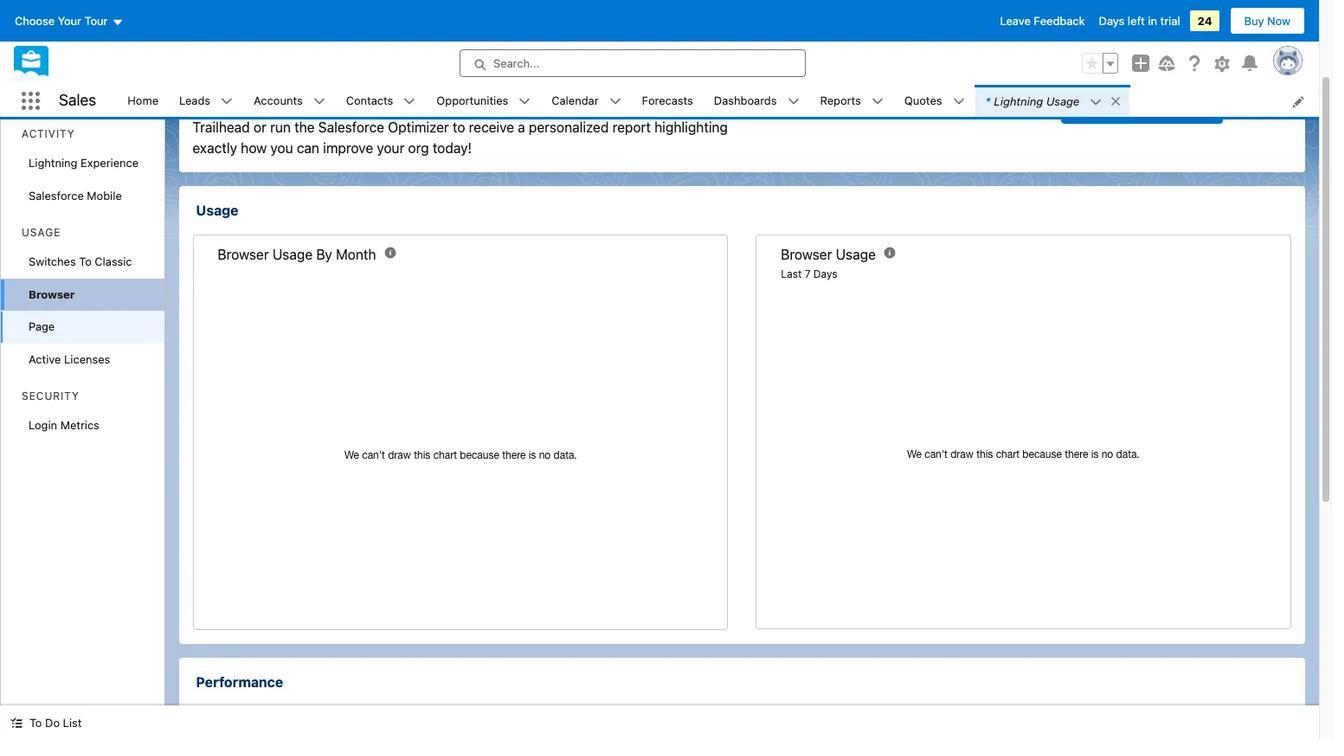 Task type: vqa. For each thing, say whether or not it's contained in the screenshot.
receive on the top
yes



Task type: locate. For each thing, give the bounding box(es) containing it.
text default image inside calendar list item
[[609, 96, 621, 108]]

page
[[29, 319, 55, 333]]

text default image right * lightning usage
[[1090, 96, 1102, 108]]

1 horizontal spatial to
[[79, 255, 92, 268]]

forecasts link
[[632, 85, 704, 117]]

experience up mobile
[[81, 156, 139, 170]]

browser usage by month
[[218, 247, 376, 262]]

text default image inside list item
[[1090, 96, 1102, 108]]

receive
[[469, 119, 514, 135]]

text default image inside "quotes" list item
[[953, 96, 965, 108]]

optimizer
[[1157, 103, 1208, 117], [388, 119, 449, 135]]

usage right *
[[1046, 94, 1080, 108]]

3 text default image from the left
[[872, 96, 884, 108]]

usage left by
[[273, 247, 313, 262]]

text default image for accounts
[[313, 96, 325, 108]]

list
[[117, 85, 1319, 117]]

accounts list item
[[243, 85, 336, 117]]

lightning right *
[[994, 94, 1043, 108]]

1 horizontal spatial salesforce
[[318, 119, 384, 135]]

1 horizontal spatial lightning
[[463, 99, 522, 114]]

the
[[439, 99, 459, 114], [294, 119, 315, 135]]

choose your tour button
[[14, 7, 124, 35]]

usage down 'exactly'
[[196, 203, 239, 218]]

activity
[[22, 127, 75, 140]]

security
[[22, 390, 79, 403]]

reports list item
[[810, 85, 894, 117]]

days right 7
[[814, 267, 838, 280]]

trailhead
[[193, 119, 250, 135]]

calendar list item
[[541, 85, 632, 117]]

to do list button
[[0, 706, 92, 740]]

1 vertical spatial optimizer
[[388, 119, 449, 135]]

choose your tour
[[15, 14, 108, 28]]

text default image for calendar
[[609, 96, 621, 108]]

2 vertical spatial salesforce
[[29, 188, 84, 202]]

home
[[127, 93, 158, 107]]

to do list
[[29, 716, 82, 730]]

to inside to learn more tips and tricks check out the lightning experience rollout specialist on trailhead or run the                      salesforce optimizer to receive a personalized report highlighting exactly how you can improve your org today!
[[193, 99, 208, 114]]

leads
[[179, 93, 210, 107]]

lightning
[[994, 94, 1043, 108], [463, 99, 522, 114], [29, 156, 77, 170]]

0 vertical spatial days
[[1099, 14, 1125, 28]]

browser
[[245, 39, 300, 54], [218, 247, 269, 262], [781, 247, 832, 262], [29, 287, 75, 301]]

salesforce inside to learn more tips and tricks check out the lightning experience rollout specialist on trailhead or run the                      salesforce optimizer to receive a personalized report highlighting exactly how you can improve your org today!
[[318, 119, 384, 135]]

list item
[[975, 85, 1130, 117]]

text default image right contacts
[[404, 96, 416, 108]]

text default image inside to do list button
[[10, 717, 23, 729]]

text default image left "reports" link
[[787, 96, 799, 108]]

you
[[270, 140, 293, 156]]

7
[[805, 267, 811, 280]]

how
[[241, 140, 267, 156]]

text default image inside accounts list item
[[313, 96, 325, 108]]

0 horizontal spatial optimizer
[[388, 119, 449, 135]]

by
[[316, 247, 332, 262]]

days
[[1099, 14, 1125, 28], [814, 267, 838, 280]]

to
[[193, 99, 208, 114], [79, 255, 92, 268], [29, 716, 42, 730]]

1 vertical spatial days
[[814, 267, 838, 280]]

0 vertical spatial to
[[193, 99, 208, 114]]

1 text default image from the left
[[221, 96, 233, 108]]

opportunities
[[437, 93, 508, 107]]

opportunities list item
[[426, 85, 541, 117]]

text default image right the tips
[[313, 96, 325, 108]]

1 vertical spatial salesforce
[[318, 119, 384, 135]]

your
[[377, 140, 405, 156]]

lightning up receive
[[463, 99, 522, 114]]

accounts link
[[243, 85, 313, 117]]

contacts link
[[336, 85, 404, 117]]

text default image for reports
[[872, 96, 884, 108]]

text default image left "do"
[[10, 717, 23, 729]]

text default image inside opportunities list item
[[519, 96, 531, 108]]

text default image inside reports list item
[[872, 96, 884, 108]]

0 vertical spatial salesforce
[[1099, 103, 1154, 117]]

days left left
[[1099, 14, 1125, 28]]

to for to learn more tips and tricks check out the lightning experience rollout specialist on trailhead or run the                      salesforce optimizer to receive a personalized report highlighting exactly how you can improve your org today!
[[193, 99, 208, 114]]

to for to do list
[[29, 716, 42, 730]]

4 text default image from the left
[[1090, 96, 1102, 108]]

to left "do"
[[29, 716, 42, 730]]

dashboards list item
[[704, 85, 810, 117]]

text default image for quotes
[[953, 96, 965, 108]]

text default image for contacts
[[404, 96, 416, 108]]

salesforce
[[1099, 103, 1154, 117], [318, 119, 384, 135], [29, 188, 84, 202]]

text default image inside leads list item
[[221, 96, 233, 108]]

text default image right reports
[[872, 96, 884, 108]]

org
[[408, 140, 429, 156]]

usage inside list item
[[1046, 94, 1080, 108]]

salesforce down tricks
[[318, 119, 384, 135]]

1 vertical spatial to
[[79, 255, 92, 268]]

leads link
[[169, 85, 221, 117]]

login metrics
[[29, 418, 99, 432]]

metrics
[[60, 418, 99, 432]]

switches to classic
[[29, 255, 132, 268]]

text default image
[[1110, 95, 1122, 107], [313, 96, 325, 108], [404, 96, 416, 108], [609, 96, 621, 108], [787, 96, 799, 108], [953, 96, 965, 108], [10, 717, 23, 729]]

1 horizontal spatial experience
[[525, 99, 595, 114]]

salesforce down 'lightning experience'
[[29, 188, 84, 202]]

0 vertical spatial the
[[439, 99, 459, 114]]

or
[[254, 119, 267, 135]]

to left classic
[[79, 255, 92, 268]]

the up can
[[294, 119, 315, 135]]

1 vertical spatial the
[[294, 119, 315, 135]]

browser usage
[[781, 247, 876, 262]]

last
[[781, 267, 802, 280]]

choose
[[15, 14, 55, 28]]

lightning down activity
[[29, 156, 77, 170]]

rollout
[[598, 99, 642, 114]]

text default image up trailhead on the top of page
[[221, 96, 233, 108]]

experience up personalized
[[525, 99, 595, 114]]

text default image right the run
[[1110, 95, 1122, 107]]

2 text default image from the left
[[519, 96, 531, 108]]

leads list item
[[169, 85, 243, 117]]

2 vertical spatial to
[[29, 716, 42, 730]]

text default image inside contacts list item
[[404, 96, 416, 108]]

to left learn
[[193, 99, 208, 114]]

browser up 7
[[781, 247, 832, 262]]

home link
[[117, 85, 169, 117]]

classic
[[95, 255, 132, 268]]

text default image
[[221, 96, 233, 108], [519, 96, 531, 108], [872, 96, 884, 108], [1090, 96, 1102, 108]]

text default image up report
[[609, 96, 621, 108]]

0 horizontal spatial experience
[[81, 156, 139, 170]]

text default image inside dashboards list item
[[787, 96, 799, 108]]

experience
[[525, 99, 595, 114], [81, 156, 139, 170]]

experience inside to learn more tips and tricks check out the lightning experience rollout specialist on trailhead or run the                      salesforce optimizer to receive a personalized report highlighting exactly how you can improve your org today!
[[525, 99, 595, 114]]

text default image left *
[[953, 96, 965, 108]]

performance
[[196, 675, 283, 690]]

0 vertical spatial optimizer
[[1157, 103, 1208, 117]]

0 horizontal spatial to
[[29, 716, 42, 730]]

run
[[1076, 103, 1096, 117]]

0 vertical spatial experience
[[525, 99, 595, 114]]

browser down switches
[[29, 287, 75, 301]]

group
[[1082, 53, 1118, 74]]

today!
[[433, 140, 472, 156]]

the up to
[[439, 99, 459, 114]]

1 horizontal spatial days
[[1099, 14, 1125, 28]]

text default image up 'a'
[[519, 96, 531, 108]]

2 horizontal spatial to
[[193, 99, 208, 114]]

salesforce right the run
[[1099, 103, 1154, 117]]

to inside button
[[29, 716, 42, 730]]

to learn more tips and tricks check out the lightning experience rollout specialist on trailhead or run the                      salesforce optimizer to receive a personalized report highlighting exactly how you can improve your org today!
[[193, 99, 728, 156]]

lightning inside to learn more tips and tricks check out the lightning experience rollout specialist on trailhead or run the                      salesforce optimizer to receive a personalized report highlighting exactly how you can improve your org today!
[[463, 99, 522, 114]]

run salesforce optimizer
[[1076, 103, 1208, 117]]

usage
[[1046, 94, 1080, 108], [196, 203, 239, 218], [22, 226, 61, 239], [273, 247, 313, 262], [836, 247, 876, 262]]

tour
[[84, 14, 108, 28]]

0 horizontal spatial days
[[814, 267, 838, 280]]

0 horizontal spatial the
[[294, 119, 315, 135]]

lightning usage logo image
[[193, 17, 234, 59]]



Task type: describe. For each thing, give the bounding box(es) containing it.
tricks
[[336, 99, 370, 114]]

calendar link
[[541, 85, 609, 117]]

leave feedback link
[[1000, 14, 1085, 28]]

buy
[[1244, 14, 1264, 28]]

do
[[45, 716, 60, 730]]

text default image for opportunities
[[519, 96, 531, 108]]

dashboards
[[714, 93, 777, 107]]

browser up accounts
[[245, 39, 300, 54]]

text default image for dashboards
[[787, 96, 799, 108]]

improve
[[323, 140, 373, 156]]

list
[[63, 716, 82, 730]]

calendar
[[552, 93, 599, 107]]

optimizer inside to learn more tips and tricks check out the lightning experience rollout specialist on trailhead or run the                      salesforce optimizer to receive a personalized report highlighting exactly how you can improve your org today!
[[388, 119, 449, 135]]

out
[[415, 99, 435, 114]]

dashboards link
[[704, 85, 787, 117]]

1 vertical spatial experience
[[81, 156, 139, 170]]

search... button
[[460, 49, 806, 77]]

left
[[1128, 14, 1145, 28]]

run
[[270, 119, 291, 135]]

24
[[1198, 14, 1212, 28]]

contacts list item
[[336, 85, 426, 117]]

leave feedback
[[1000, 14, 1085, 28]]

trial
[[1160, 14, 1180, 28]]

to
[[453, 119, 465, 135]]

contacts
[[346, 93, 393, 107]]

usage up switches
[[22, 226, 61, 239]]

active
[[29, 352, 61, 366]]

sales
[[59, 91, 96, 109]]

0 horizontal spatial salesforce
[[29, 188, 84, 202]]

specialist
[[645, 99, 706, 114]]

0 horizontal spatial lightning
[[29, 156, 77, 170]]

quotes list item
[[894, 85, 975, 117]]

and
[[309, 99, 332, 114]]

1 horizontal spatial the
[[439, 99, 459, 114]]

salesforce mobile
[[29, 188, 122, 202]]

highlighting
[[655, 119, 728, 135]]

report
[[613, 119, 651, 135]]

buy now
[[1244, 14, 1291, 28]]

reports
[[820, 93, 861, 107]]

buy now button
[[1230, 7, 1305, 35]]

last 7 days
[[781, 267, 838, 280]]

your
[[58, 14, 81, 28]]

* lightning usage
[[986, 94, 1080, 108]]

reports link
[[810, 85, 872, 117]]

run salesforce optimizer link
[[1061, 96, 1223, 124]]

licenses
[[64, 352, 110, 366]]

lightning experience
[[29, 156, 139, 170]]

text default image inside list item
[[1110, 95, 1122, 107]]

accounts
[[254, 93, 303, 107]]

2 horizontal spatial lightning
[[994, 94, 1043, 108]]

a
[[518, 119, 525, 135]]

learn
[[211, 99, 243, 114]]

tips
[[282, 99, 305, 114]]

list containing home
[[117, 85, 1319, 117]]

switches
[[29, 255, 76, 268]]

check
[[374, 99, 411, 114]]

usage up last 7 days
[[836, 247, 876, 262]]

personalized
[[529, 119, 609, 135]]

forecasts
[[642, 93, 693, 107]]

quotes link
[[894, 85, 953, 117]]

exactly
[[193, 140, 237, 156]]

2 horizontal spatial salesforce
[[1099, 103, 1154, 117]]

*
[[986, 94, 991, 108]]

browser left by
[[218, 247, 269, 262]]

leave
[[1000, 14, 1031, 28]]

quotes
[[904, 93, 942, 107]]

mobile
[[87, 188, 122, 202]]

login
[[29, 418, 57, 432]]

active licenses
[[29, 352, 110, 366]]

search...
[[493, 56, 540, 70]]

feedback
[[1034, 14, 1085, 28]]

on
[[709, 99, 725, 114]]

now
[[1267, 14, 1291, 28]]

more
[[246, 99, 278, 114]]

list item containing *
[[975, 85, 1130, 117]]

opportunities link
[[426, 85, 519, 117]]

can
[[297, 140, 319, 156]]

text default image for leads
[[221, 96, 233, 108]]

1 horizontal spatial optimizer
[[1157, 103, 1208, 117]]

days left in trial
[[1099, 14, 1180, 28]]

in
[[1148, 14, 1157, 28]]

month
[[336, 247, 376, 262]]



